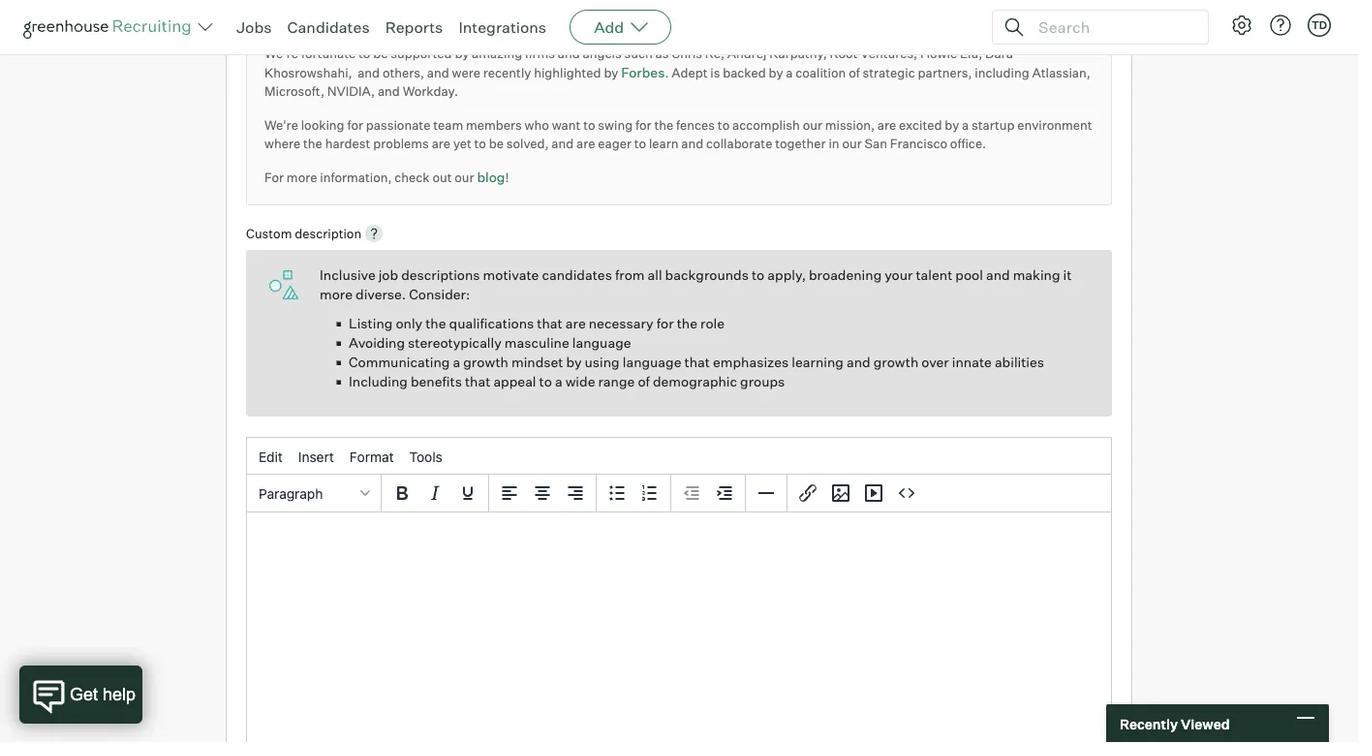 Task type: describe. For each thing, give the bounding box(es) containing it.
jobs
[[236, 17, 272, 37]]

and down want on the top left
[[552, 136, 574, 151]]

blog link
[[477, 169, 505, 186]]

workday.
[[403, 84, 458, 99]]

we're
[[265, 117, 298, 132]]

as
[[656, 45, 669, 61]]

san
[[865, 136, 888, 151]]

b
[[489, 26, 497, 42]]

job
[[379, 267, 398, 284]]

for
[[265, 170, 284, 185]]

paragraph
[[259, 485, 323, 501]]

led
[[500, 26, 518, 42]]

diverse.
[[356, 286, 406, 303]]

problems
[[373, 136, 429, 151]]

were
[[452, 65, 481, 80]]

by up were
[[455, 45, 469, 61]]

inclusive job descriptions motivate candidates from all backgrounds to apply, broadening your talent pool and making it more diverse. consider:
[[320, 267, 1072, 303]]

only
[[396, 315, 423, 332]]

the left role
[[677, 315, 698, 332]]

others,
[[383, 65, 424, 80]]

eager
[[598, 136, 632, 151]]

reports
[[385, 17, 443, 37]]

and up 'workday.'
[[427, 65, 449, 80]]

candidates
[[542, 267, 612, 284]]

on
[[704, 26, 719, 42]]

talent
[[916, 267, 953, 284]]

insert
[[298, 449, 334, 465]]

for inside the listing only the qualifications that are necessary for the role avoiding stereotypically masculine language communicating a growth mindset by using language that emphasizes learning and growth over innate abilities including benefits that appeal to a wide range of demographic groups
[[657, 315, 674, 332]]

information,
[[320, 170, 392, 185]]

consider:
[[409, 286, 470, 303]]

groups
[[740, 373, 785, 390]]

environment
[[1018, 117, 1093, 132]]

supported
[[391, 45, 452, 61]]

andrej
[[728, 45, 767, 61]]

.
[[665, 65, 669, 80]]

recently viewed
[[1120, 715, 1230, 732]]

howie
[[920, 45, 957, 61]]

hardest
[[325, 136, 370, 151]]

are up "san" on the top of page
[[878, 117, 897, 132]]

office.
[[950, 136, 986, 151]]

solved,
[[507, 136, 549, 151]]

qualifications
[[449, 315, 534, 332]]

td
[[1312, 18, 1328, 31]]

and inside the inclusive job descriptions motivate candidates from all backgrounds to apply, broadening your talent pool and making it more diverse. consider:
[[986, 267, 1010, 284]]

innate
[[952, 354, 992, 371]]

be inside we're looking for passionate team members who want to swing for the fences to accomplish our mission, are excited by a startup environment where the hardest problems are yet to be solved, and are eager to learn and collaborate together in our san francisco office.
[[489, 136, 504, 151]]

in inside we've recently raised a $350m series b led by general catalyst and spark, on top of a $65m series a in 2022 with addition and greylock. we're fortunate to be supported by amazing firms and angels such as chris re, andrej karpathy, root ventures, howie liu, dara khosrowshahi,  and others, and were recently highlighted by
[[857, 26, 868, 42]]

over
[[922, 354, 949, 371]]

0 vertical spatial language
[[572, 334, 631, 351]]

2022
[[870, 26, 901, 42]]

nvidia,
[[327, 84, 375, 99]]

re,
[[705, 45, 725, 61]]

check
[[395, 170, 430, 185]]

highlighted
[[534, 65, 601, 80]]

listing only the qualifications that are necessary for the role avoiding stereotypically masculine language communicating a growth mindset by using language that emphasizes learning and growth over innate abilities including benefits that appeal to a wide range of demographic groups
[[349, 315, 1045, 390]]

and up nvidia,
[[358, 65, 380, 80]]

passionate
[[366, 117, 431, 132]]

catalyst
[[587, 26, 635, 42]]

1 growth from the left
[[463, 354, 509, 371]]

candidates link
[[287, 17, 370, 37]]

yet
[[453, 136, 472, 151]]

team
[[433, 117, 463, 132]]

fortunate
[[301, 45, 356, 61]]

including
[[975, 65, 1030, 80]]

0 horizontal spatial that
[[465, 373, 491, 390]]

necessary
[[589, 315, 654, 332]]

collaborate
[[706, 136, 773, 151]]

Search text field
[[1034, 13, 1191, 41]]

listing
[[349, 315, 393, 332]]

addition
[[931, 26, 982, 42]]

2 growth from the left
[[874, 354, 919, 371]]

more inside the inclusive job descriptions motivate candidates from all backgrounds to apply, broadening your talent pool and making it more diverse. consider:
[[320, 286, 353, 303]]

the up learn
[[654, 117, 674, 132]]

are down want on the top left
[[577, 136, 595, 151]]

members
[[466, 117, 522, 132]]

by right led
[[521, 26, 535, 42]]

general
[[538, 26, 584, 42]]

including
[[349, 373, 408, 390]]

we're looking for passionate team members who want to swing for the fences to accomplish our mission, are excited by a startup environment where the hardest problems are yet to be solved, and are eager to learn and collaborate together in our san francisco office.
[[265, 117, 1093, 151]]

angels
[[583, 45, 622, 61]]

top
[[722, 26, 741, 42]]

1 series from the left
[[449, 26, 486, 42]]

1 vertical spatial recently
[[483, 65, 531, 80]]

edit
[[259, 449, 283, 465]]

mission,
[[825, 117, 875, 132]]

all
[[648, 267, 662, 284]]

for more information, check out our blog !
[[265, 169, 509, 186]]

be inside we've recently raised a $350m series b led by general catalyst and spark, on top of a $65m series a in 2022 with addition and greylock. we're fortunate to be supported by amazing firms and angels such as chris re, andrej karpathy, root ventures, howie liu, dara khosrowshahi,  and others, and were recently highlighted by
[[373, 45, 388, 61]]

menu bar containing edit
[[247, 438, 1111, 476]]

a down stereotypically
[[453, 354, 460, 371]]

apply,
[[768, 267, 806, 284]]

1 toolbar from the left
[[382, 475, 489, 513]]

emphasizes
[[713, 354, 789, 371]]

viewed
[[1181, 715, 1230, 732]]

swing
[[598, 117, 633, 132]]

such
[[625, 45, 653, 61]]

2 series from the left
[[806, 26, 843, 42]]

atlassian,
[[1032, 65, 1091, 80]]

we're
[[265, 45, 299, 61]]

3 toolbar from the left
[[597, 475, 671, 513]]

broadening
[[809, 267, 882, 284]]

together
[[775, 136, 826, 151]]

by inside we're looking for passionate team members who want to swing for the fences to accomplish our mission, are excited by a startup environment where the hardest problems are yet to be solved, and are eager to learn and collaborate together in our san francisco office.
[[945, 117, 959, 132]]



Task type: locate. For each thing, give the bounding box(es) containing it.
series left a
[[806, 26, 843, 42]]

inclusive
[[320, 267, 376, 284]]

format button
[[342, 440, 402, 473]]

descriptions
[[401, 267, 480, 284]]

2 vertical spatial of
[[638, 373, 650, 390]]

karpathy,
[[770, 45, 827, 61]]

a left wide
[[555, 373, 563, 390]]

growth
[[463, 354, 509, 371], [874, 354, 919, 371]]

2 horizontal spatial our
[[842, 136, 862, 151]]

to left apply,
[[752, 267, 765, 284]]

and up such
[[638, 26, 660, 42]]

0 vertical spatial more
[[287, 170, 317, 185]]

liu,
[[960, 45, 983, 61]]

in down mission,
[[829, 136, 840, 151]]

to down raised
[[359, 45, 371, 61]]

excited
[[899, 117, 942, 132]]

fences
[[676, 117, 715, 132]]

reports link
[[385, 17, 443, 37]]

and down others,
[[378, 84, 400, 99]]

and
[[638, 26, 660, 42], [985, 26, 1007, 42], [558, 45, 580, 61], [358, 65, 380, 80], [427, 65, 449, 80], [378, 84, 400, 99], [552, 136, 574, 151], [681, 136, 704, 151], [986, 267, 1010, 284], [847, 354, 871, 371]]

francisco
[[890, 136, 948, 151]]

to inside we've recently raised a $350m series b led by general catalyst and spark, on top of a $65m series a in 2022 with addition and greylock. we're fortunate to be supported by amazing firms and angels such as chris re, andrej karpathy, root ventures, howie liu, dara khosrowshahi,  and others, and were recently highlighted by
[[359, 45, 371, 61]]

our down mission,
[[842, 136, 862, 151]]

a right raised
[[393, 26, 400, 42]]

of right range
[[638, 373, 650, 390]]

of inside we've recently raised a $350m series b led by general catalyst and spark, on top of a $65m series a in 2022 with addition and greylock. we're fortunate to be supported by amazing firms and angels such as chris re, andrej karpathy, root ventures, howie liu, dara khosrowshahi,  and others, and were recently highlighted by
[[744, 26, 755, 42]]

1 horizontal spatial recently
[[483, 65, 531, 80]]

toolbar
[[382, 475, 489, 513], [489, 475, 597, 513], [597, 475, 671, 513], [671, 475, 746, 513], [788, 475, 927, 513]]

language up range
[[623, 354, 682, 371]]

be down members
[[489, 136, 504, 151]]

more right for
[[287, 170, 317, 185]]

0 vertical spatial recently
[[304, 26, 351, 42]]

2 toolbar from the left
[[489, 475, 597, 513]]

are up the masculine
[[566, 315, 586, 332]]

1 vertical spatial of
[[849, 65, 860, 80]]

0 horizontal spatial for
[[347, 117, 363, 132]]

want
[[552, 117, 581, 132]]

communicating
[[349, 354, 450, 371]]

more
[[287, 170, 317, 185], [320, 286, 353, 303]]

backed
[[723, 65, 766, 80]]

tools button
[[402, 440, 450, 473]]

chris
[[672, 45, 703, 61]]

series left the b at the top left of the page
[[449, 26, 486, 42]]

configure image
[[1231, 14, 1254, 37]]

recently down amazing
[[483, 65, 531, 80]]

making
[[1013, 267, 1061, 284]]

custom description
[[246, 226, 362, 241]]

by inside the . adept is backed by a coalition of strategic partners, including atlassian, microsoft, nvidia, and workday.
[[769, 65, 783, 80]]

that up demographic
[[685, 354, 710, 371]]

wide
[[566, 373, 595, 390]]

growth left the over
[[874, 354, 919, 371]]

in inside we're looking for passionate team members who want to swing for the fences to accomplish our mission, are excited by a startup environment where the hardest problems are yet to be solved, and are eager to learn and collaborate together in our san francisco office.
[[829, 136, 840, 151]]

2 horizontal spatial that
[[685, 354, 710, 371]]

of right top
[[744, 26, 755, 42]]

a inside the . adept is backed by a coalition of strategic partners, including atlassian, microsoft, nvidia, and workday.
[[786, 65, 793, 80]]

td button
[[1304, 10, 1335, 41]]

by down "karpathy,"
[[769, 65, 783, 80]]

and inside the listing only the qualifications that are necessary for the role avoiding stereotypically masculine language communicating a growth mindset by using language that emphasizes learning and growth over innate abilities including benefits that appeal to a wide range of demographic groups
[[847, 354, 871, 371]]

greylock.
[[1010, 26, 1066, 42]]

are down team
[[432, 136, 451, 151]]

series
[[449, 26, 486, 42], [806, 26, 843, 42]]

by up the office.
[[945, 117, 959, 132]]

!
[[505, 170, 509, 185]]

paragraph group
[[247, 474, 1111, 513]]

range
[[598, 373, 635, 390]]

to up collaborate at the top right of the page
[[718, 117, 730, 132]]

0 horizontal spatial more
[[287, 170, 317, 185]]

to left learn
[[634, 136, 646, 151]]

add
[[594, 17, 624, 37]]

2 horizontal spatial for
[[657, 315, 674, 332]]

adept
[[672, 65, 708, 80]]

2 vertical spatial that
[[465, 373, 491, 390]]

greenhouse recruiting image
[[23, 16, 198, 39]]

1 horizontal spatial our
[[803, 117, 823, 132]]

and down fences
[[681, 136, 704, 151]]

partners,
[[918, 65, 972, 80]]

that up the masculine
[[537, 315, 563, 332]]

firms
[[525, 45, 555, 61]]

0 vertical spatial of
[[744, 26, 755, 42]]

0 horizontal spatial recently
[[304, 26, 351, 42]]

edit button
[[251, 440, 291, 473]]

we've
[[265, 26, 301, 42]]

language up using
[[572, 334, 631, 351]]

1 vertical spatial language
[[623, 354, 682, 371]]

recently
[[1120, 715, 1178, 732]]

5 toolbar from the left
[[788, 475, 927, 513]]

1 horizontal spatial that
[[537, 315, 563, 332]]

a left $65m
[[758, 26, 765, 42]]

pool
[[956, 267, 983, 284]]

by inside the listing only the qualifications that are necessary for the role avoiding stereotypically masculine language communicating a growth mindset by using language that emphasizes learning and growth over innate abilities including benefits that appeal to a wide range of demographic groups
[[566, 354, 582, 371]]

our inside 'for more information, check out our blog !'
[[455, 170, 474, 185]]

for up learn
[[636, 117, 652, 132]]

of
[[744, 26, 755, 42], [849, 65, 860, 80], [638, 373, 650, 390]]

1 vertical spatial more
[[320, 286, 353, 303]]

to right want on the top left
[[583, 117, 595, 132]]

0 horizontal spatial in
[[829, 136, 840, 151]]

description
[[295, 226, 362, 241]]

0 vertical spatial our
[[803, 117, 823, 132]]

appeal
[[494, 373, 536, 390]]

motivate
[[483, 267, 539, 284]]

growth up appeal
[[463, 354, 509, 371]]

and right "learning"
[[847, 354, 871, 371]]

of inside the listing only the qualifications that are necessary for the role avoiding stereotypically masculine language communicating a growth mindset by using language that emphasizes learning and growth over innate abilities including benefits that appeal to a wide range of demographic groups
[[638, 373, 650, 390]]

blog
[[477, 169, 505, 186]]

1 vertical spatial that
[[685, 354, 710, 371]]

a down "karpathy,"
[[786, 65, 793, 80]]

to right yet
[[474, 136, 486, 151]]

0 horizontal spatial of
[[638, 373, 650, 390]]

and up dara
[[985, 26, 1007, 42]]

be down raised
[[373, 45, 388, 61]]

of down the root
[[849, 65, 860, 80]]

1 horizontal spatial be
[[489, 136, 504, 151]]

coalition
[[796, 65, 846, 80]]

be
[[373, 45, 388, 61], [489, 136, 504, 151]]

with
[[904, 26, 929, 42]]

our right out
[[455, 170, 474, 185]]

more down inclusive
[[320, 286, 353, 303]]

tools
[[409, 449, 443, 465]]

and right pool
[[986, 267, 1010, 284]]

stereotypically
[[408, 334, 502, 351]]

menu bar
[[247, 438, 1111, 476]]

by down angels
[[604, 65, 619, 80]]

to down "mindset"
[[539, 373, 552, 390]]

to inside the listing only the qualifications that are necessary for the role avoiding stereotypically masculine language communicating a growth mindset by using language that emphasizes learning and growth over innate abilities including benefits that appeal to a wide range of demographic groups
[[539, 373, 552, 390]]

forbes
[[621, 64, 665, 81]]

2 horizontal spatial of
[[849, 65, 860, 80]]

0 vertical spatial be
[[373, 45, 388, 61]]

spark,
[[663, 26, 701, 42]]

your
[[885, 267, 913, 284]]

forbes link
[[621, 64, 665, 81]]

2 vertical spatial our
[[455, 170, 474, 185]]

abilities
[[995, 354, 1045, 371]]

in right a
[[857, 26, 868, 42]]

are inside the listing only the qualifications that are necessary for the role avoiding stereotypically masculine language communicating a growth mindset by using language that emphasizes learning and growth over innate abilities including benefits that appeal to a wide range of demographic groups
[[566, 315, 586, 332]]

raised
[[354, 26, 391, 42]]

to inside the inclusive job descriptions motivate candidates from all backgrounds to apply, broadening your talent pool and making it more diverse. consider:
[[752, 267, 765, 284]]

amazing
[[472, 45, 522, 61]]

our up together
[[803, 117, 823, 132]]

1 vertical spatial in
[[829, 136, 840, 151]]

insert button
[[291, 440, 342, 473]]

a up the office.
[[962, 117, 969, 132]]

that left appeal
[[465, 373, 491, 390]]

using
[[585, 354, 620, 371]]

more inside 'for more information, check out our blog !'
[[287, 170, 317, 185]]

for
[[347, 117, 363, 132], [636, 117, 652, 132], [657, 315, 674, 332]]

1 horizontal spatial for
[[636, 117, 652, 132]]

1 horizontal spatial series
[[806, 26, 843, 42]]

1 horizontal spatial of
[[744, 26, 755, 42]]

0 horizontal spatial growth
[[463, 354, 509, 371]]

out
[[433, 170, 452, 185]]

strategic
[[863, 65, 915, 80]]

recently up fortunate
[[304, 26, 351, 42]]

and inside the . adept is backed by a coalition of strategic partners, including atlassian, microsoft, nvidia, and workday.
[[378, 84, 400, 99]]

1 vertical spatial be
[[489, 136, 504, 151]]

who
[[525, 117, 549, 132]]

integrations link
[[459, 17, 547, 37]]

add button
[[570, 10, 672, 45]]

0 horizontal spatial our
[[455, 170, 474, 185]]

for up hardest
[[347, 117, 363, 132]]

mindset
[[512, 354, 563, 371]]

integrations
[[459, 17, 547, 37]]

4 toolbar from the left
[[671, 475, 746, 513]]

1 horizontal spatial more
[[320, 286, 353, 303]]

by up wide
[[566, 354, 582, 371]]

learning
[[792, 354, 844, 371]]

looking
[[301, 117, 345, 132]]

1 vertical spatial our
[[842, 136, 862, 151]]

0 vertical spatial that
[[537, 315, 563, 332]]

and up 'highlighted'
[[558, 45, 580, 61]]

$65m
[[768, 26, 803, 42]]

1 horizontal spatial growth
[[874, 354, 919, 371]]

language
[[572, 334, 631, 351], [623, 354, 682, 371]]

0 vertical spatial in
[[857, 26, 868, 42]]

td button
[[1308, 14, 1331, 37]]

the right only
[[426, 315, 446, 332]]

0 horizontal spatial series
[[449, 26, 486, 42]]

by
[[521, 26, 535, 42], [455, 45, 469, 61], [604, 65, 619, 80], [769, 65, 783, 80], [945, 117, 959, 132], [566, 354, 582, 371]]

a
[[393, 26, 400, 42], [758, 26, 765, 42], [786, 65, 793, 80], [962, 117, 969, 132], [453, 354, 460, 371], [555, 373, 563, 390]]

the down the looking
[[303, 136, 322, 151]]

0 horizontal spatial be
[[373, 45, 388, 61]]

for right necessary
[[657, 315, 674, 332]]

1 horizontal spatial in
[[857, 26, 868, 42]]

a inside we're looking for passionate team members who want to swing for the fences to accomplish our mission, are excited by a startup environment where the hardest problems are yet to be solved, and are eager to learn and collaborate together in our san francisco office.
[[962, 117, 969, 132]]

candidates
[[287, 17, 370, 37]]

of inside the . adept is backed by a coalition of strategic partners, including atlassian, microsoft, nvidia, and workday.
[[849, 65, 860, 80]]

format
[[350, 449, 394, 465]]



Task type: vqa. For each thing, say whether or not it's contained in the screenshot.
media to the left
no



